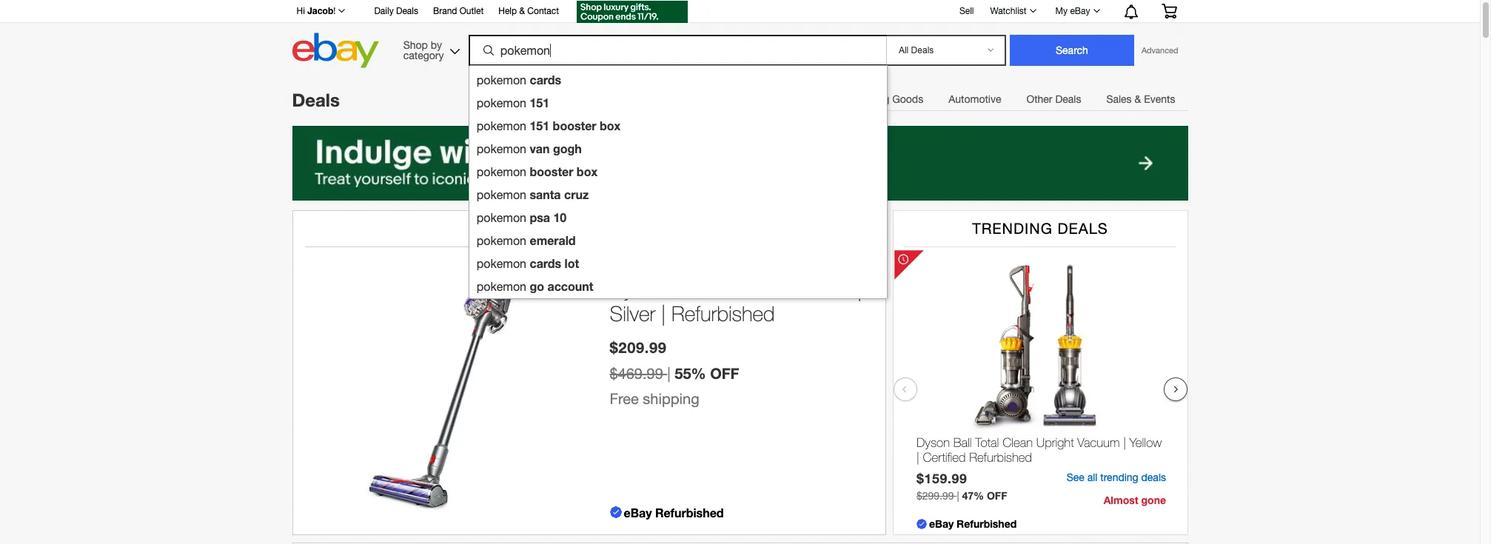 Task type: locate. For each thing, give the bounding box(es) containing it.
1 vertical spatial off
[[987, 489, 1007, 502]]

gone
[[1141, 494, 1166, 506]]

menu bar containing sporting goods
[[559, 84, 1188, 114]]

& right help
[[519, 6, 525, 16]]

3 pokemon from the top
[[477, 119, 526, 133]]

1 horizontal spatial off
[[987, 489, 1007, 502]]

daily deals
[[374, 6, 418, 16]]

jacob
[[307, 5, 333, 16]]

cards for cards
[[530, 73, 561, 87]]

account navigation
[[288, 0, 1188, 25]]

10 pokemon from the top
[[477, 280, 526, 293]]

1 horizontal spatial dyson
[[916, 435, 950, 450]]

pokemon inside pokemon cards
[[477, 73, 526, 87]]

pokemon van gogh
[[477, 141, 582, 155]]

2 horizontal spatial ebay
[[1070, 6, 1090, 16]]

vacuum inside dyson v8 cordless vacuum | silver | refurbished
[[782, 277, 852, 301]]

ebay refurbished
[[624, 506, 724, 520], [929, 517, 1016, 530]]

0 vertical spatial booster
[[553, 118, 596, 133]]

deals for daily
[[396, 6, 418, 16]]

pokemon up pokemon emerald
[[477, 211, 526, 224]]

almost gone
[[1103, 494, 1166, 506]]

1 horizontal spatial ebay refurbished
[[929, 517, 1016, 530]]

almost
[[1103, 494, 1138, 506]]

0 vertical spatial 151
[[530, 96, 550, 110]]

0 vertical spatial box
[[600, 118, 621, 133]]

refurbished
[[672, 302, 775, 326], [969, 450, 1032, 465], [655, 506, 724, 520], [956, 517, 1016, 530]]

daily
[[374, 6, 394, 16]]

see all trending deals
[[1066, 472, 1166, 484]]

dyson inside "dyson ball total clean upright vacuum | yellow | certified refurbished"
[[916, 435, 950, 450]]

1 vertical spatial dyson
[[916, 435, 950, 450]]

help & contact
[[498, 6, 559, 16]]

pokemon down pokemon van gogh
[[477, 165, 526, 178]]

watchlist link
[[982, 2, 1043, 20]]

$299.99 | 47% off
[[916, 489, 1007, 502]]

other deals
[[1027, 93, 1081, 105]]

dyson v8 cordless vacuum | silver | refurbished
[[610, 277, 862, 326]]

| inside $469.99 | 55% off
[[667, 365, 671, 382]]

pokemon inside pokemon booster box
[[477, 165, 526, 178]]

off right 55%
[[710, 364, 739, 382]]

0 vertical spatial cards
[[530, 73, 561, 87]]

1 vertical spatial &
[[1135, 93, 1141, 105]]

booster
[[553, 118, 596, 133], [530, 164, 573, 178]]

1 horizontal spatial vacuum
[[1077, 435, 1120, 450]]

1 pokemon from the top
[[477, 73, 526, 87]]

dyson up the "silver"
[[610, 277, 665, 301]]

1 horizontal spatial menu
[[734, 93, 837, 110]]

6 pokemon from the top
[[477, 188, 526, 201]]

pokemon
[[477, 73, 526, 87], [477, 96, 526, 110], [477, 119, 526, 133], [477, 142, 526, 155], [477, 165, 526, 178], [477, 188, 526, 201], [477, 211, 526, 224], [477, 234, 526, 247], [477, 257, 526, 270], [477, 280, 526, 293]]

pokemon inside the pokemon santa cruz
[[477, 188, 526, 201]]

pokemon down pokemon cards
[[477, 96, 526, 110]]

151 up pokemon 151 booster box
[[530, 96, 550, 110]]

0 horizontal spatial &
[[519, 6, 525, 16]]

1 vertical spatial vacuum
[[1077, 435, 1120, 450]]

$469.99 | 55% off
[[610, 364, 739, 382]]

off
[[710, 364, 739, 382], [987, 489, 1007, 502]]

cards
[[530, 73, 561, 87], [530, 256, 561, 270]]

0 horizontal spatial ebay
[[624, 506, 652, 520]]

0 horizontal spatial ebay refurbished
[[624, 506, 724, 520]]

help
[[498, 6, 517, 16]]

list box
[[469, 65, 888, 299]]

0 vertical spatial vacuum
[[782, 277, 852, 301]]

pokemon up pokemon psa 10
[[477, 188, 526, 201]]

spotlight
[[522, 220, 611, 237]]

all
[[1087, 472, 1097, 484]]

&
[[519, 6, 525, 16], [1135, 93, 1141, 105]]

pokemon inside pokemon van gogh
[[477, 142, 526, 155]]

pokemon down pokemon cards lot
[[477, 280, 526, 293]]

off right 47%
[[987, 489, 1007, 502]]

dyson
[[610, 277, 665, 301], [916, 435, 950, 450]]

2 cards from the top
[[530, 256, 561, 270]]

deals
[[396, 6, 418, 16], [292, 90, 340, 110], [1055, 93, 1081, 105], [1058, 220, 1108, 237]]

dyson inside dyson v8 cordless vacuum | silver | refurbished
[[610, 277, 665, 301]]

clean
[[1002, 435, 1033, 450]]

my ebay
[[1056, 6, 1090, 16]]

2 pokemon from the top
[[477, 96, 526, 110]]

indulge with 10% off luxury finds treat yourself iconic pieces from trusted sellers. coupon ends 11/19. image
[[292, 126, 1188, 201]]

see
[[1066, 472, 1084, 484]]

pokemon inside pokemon psa 10
[[477, 211, 526, 224]]

deals inside 'link'
[[1055, 93, 1081, 105]]

hi
[[297, 6, 305, 16]]

free shipping
[[610, 390, 699, 407]]

7 pokemon from the top
[[477, 211, 526, 224]]

4 pokemon from the top
[[477, 142, 526, 155]]

refurbished inside "dyson ball total clean upright vacuum | yellow | certified refurbished"
[[969, 450, 1032, 465]]

menu
[[559, 84, 625, 110], [734, 93, 837, 110]]

pokemon inside pokemon 151 booster box
[[477, 119, 526, 133]]

9 pokemon from the top
[[477, 257, 526, 270]]

1 vertical spatial 151
[[530, 118, 550, 133]]

pokemon down pokemon psa 10
[[477, 234, 526, 247]]

cards up pokemon 151 at the top
[[530, 73, 561, 87]]

& inside 'link'
[[1135, 93, 1141, 105]]

|
[[857, 277, 862, 301], [661, 302, 666, 326], [667, 365, 671, 382], [1123, 435, 1126, 450], [916, 450, 919, 465], [957, 490, 959, 502]]

& for events
[[1135, 93, 1141, 105]]

van
[[530, 141, 550, 155]]

& right sales
[[1135, 93, 1141, 105]]

shop by category
[[403, 39, 444, 61]]

1 cards from the top
[[530, 73, 561, 87]]

automotive
[[949, 93, 1001, 105]]

pokemon up pokemon 151 at the top
[[477, 73, 526, 87]]

box
[[600, 118, 621, 133], [577, 164, 598, 178]]

cordless
[[699, 277, 776, 301]]

pokemon inside pokemon cards lot
[[477, 257, 526, 270]]

1 vertical spatial box
[[577, 164, 598, 178]]

pokemon for go account
[[477, 280, 526, 293]]

menu bar
[[559, 84, 1188, 114]]

ball
[[953, 435, 972, 450]]

silver
[[610, 302, 656, 326]]

tab list
[[559, 84, 1188, 114]]

cards down emerald
[[530, 256, 561, 270]]

1 horizontal spatial &
[[1135, 93, 1141, 105]]

0 horizontal spatial off
[[710, 364, 739, 382]]

trending
[[1100, 472, 1138, 484]]

8 pokemon from the top
[[477, 234, 526, 247]]

151 for 151
[[530, 96, 550, 110]]

1 151 from the top
[[530, 96, 550, 110]]

pokemon psa 10
[[477, 210, 567, 224]]

0 horizontal spatial box
[[577, 164, 598, 178]]

deals for other
[[1055, 93, 1081, 105]]

list box containing cards
[[469, 65, 888, 299]]

0 horizontal spatial dyson
[[610, 277, 665, 301]]

0 horizontal spatial vacuum
[[782, 277, 852, 301]]

5 pokemon from the top
[[477, 165, 526, 178]]

151 up van
[[530, 118, 550, 133]]

trending deals
[[972, 220, 1108, 237]]

sales & events link
[[1094, 84, 1188, 114]]

2 151 from the top
[[530, 118, 550, 133]]

dyson up certified
[[916, 435, 950, 450]]

pokemon 151
[[477, 96, 550, 110]]

None submit
[[1010, 35, 1134, 66]]

yellow
[[1129, 435, 1162, 450]]

1 vertical spatial cards
[[530, 256, 561, 270]]

pokemon inside pokemon emerald
[[477, 234, 526, 247]]

booster up gogh
[[553, 118, 596, 133]]

banner
[[288, 0, 1188, 299]]

pokemon inside pokemon go account
[[477, 280, 526, 293]]

1 horizontal spatial ebay
[[929, 517, 953, 530]]

vacuum inside "dyson ball total clean upright vacuum | yellow | certified refurbished"
[[1077, 435, 1120, 450]]

brand outlet link
[[433, 4, 484, 20]]

1 horizontal spatial box
[[600, 118, 621, 133]]

deal
[[615, 220, 656, 237]]

0 vertical spatial &
[[519, 6, 525, 16]]

pokemon left van
[[477, 142, 526, 155]]

sporting goods link
[[837, 84, 936, 114]]

booster up santa
[[530, 164, 573, 178]]

hi jacob !
[[297, 5, 336, 16]]

0 vertical spatial off
[[710, 364, 739, 382]]

pokemon inside pokemon 151
[[477, 96, 526, 110]]

other deals link
[[1014, 84, 1094, 114]]

0 vertical spatial dyson
[[610, 277, 665, 301]]

sporting
[[850, 93, 890, 105]]

pokemon down pokemon emerald
[[477, 257, 526, 270]]

pokemon for 151
[[477, 96, 526, 110]]

shipping
[[643, 390, 699, 407]]

list box inside banner
[[469, 65, 888, 299]]

deals inside account navigation
[[396, 6, 418, 16]]

shop
[[403, 39, 428, 51]]

& for contact
[[519, 6, 525, 16]]

pokemon down pokemon 151 at the top
[[477, 119, 526, 133]]

& inside account navigation
[[519, 6, 525, 16]]



Task type: describe. For each thing, give the bounding box(es) containing it.
santa
[[530, 187, 561, 201]]

automotive link
[[936, 84, 1014, 114]]

get the coupon image
[[577, 1, 688, 23]]

spotlight deal
[[522, 220, 656, 237]]

pokemon 151 booster box
[[477, 118, 621, 133]]

help & contact link
[[498, 4, 559, 20]]

cards for cards lot
[[530, 256, 561, 270]]

pokemon for 151 booster box
[[477, 119, 526, 133]]

goods
[[892, 93, 923, 105]]

47%
[[962, 489, 984, 502]]

ebay for dyson ball total clean upright vacuum | yellow | certified refurbished
[[929, 517, 953, 530]]

pokemon cards lot
[[477, 256, 579, 270]]

pokemon for van gogh
[[477, 142, 526, 155]]

dyson ball total clean upright vacuum | yellow | certified refurbished link
[[916, 435, 1166, 469]]

deals for trending
[[1058, 220, 1108, 237]]

advanced
[[1142, 46, 1178, 55]]

events
[[1144, 93, 1175, 105]]

pokemon santa cruz
[[477, 187, 589, 201]]

my ebay link
[[1047, 2, 1107, 20]]

dyson ball total clean upright vacuum | yellow | certified refurbished
[[916, 435, 1162, 465]]

daily deals link
[[374, 4, 418, 20]]

by
[[431, 39, 442, 51]]

pokemon for psa 10
[[477, 211, 526, 224]]

gogh
[[553, 141, 582, 155]]

outlet
[[460, 6, 484, 16]]

my
[[1056, 6, 1068, 16]]

psa
[[530, 210, 550, 224]]

deals link
[[292, 90, 340, 110]]

off for total
[[987, 489, 1007, 502]]

refurbished inside dyson v8 cordless vacuum | silver | refurbished
[[672, 302, 775, 326]]

pokemon for booster box
[[477, 165, 526, 178]]

brand outlet
[[433, 6, 484, 16]]

brand
[[433, 6, 457, 16]]

$209.99
[[610, 338, 667, 356]]

lot
[[565, 256, 579, 270]]

free
[[610, 390, 639, 407]]

pokemon go account
[[477, 279, 593, 293]]

dyson for dyson v8 cordless vacuum | silver | refurbished
[[610, 277, 665, 301]]

$159.99
[[916, 471, 967, 486]]

tab list containing sporting goods
[[559, 84, 1188, 114]]

upright
[[1036, 435, 1074, 450]]

ebay refurbished for dyson v8 cordless vacuum | silver | refurbished
[[624, 506, 724, 520]]

category
[[403, 49, 444, 61]]

pokemon for cards lot
[[477, 257, 526, 270]]

see all trending deals link
[[1066, 472, 1166, 484]]

sales & events
[[1107, 93, 1175, 105]]

emerald
[[530, 233, 576, 247]]

none submit inside banner
[[1010, 35, 1134, 66]]

certified
[[923, 450, 966, 465]]

Search for anything text field
[[471, 36, 883, 64]]

10
[[553, 210, 567, 224]]

| inside $299.99 | 47% off
[[957, 490, 959, 502]]

pokemon for emerald
[[477, 234, 526, 247]]

!
[[333, 6, 336, 16]]

pokemon cards
[[477, 73, 561, 87]]

sell
[[960, 6, 974, 16]]

banner containing cards
[[288, 0, 1188, 299]]

ebay inside 'link'
[[1070, 6, 1090, 16]]

pokemon emerald
[[477, 233, 576, 247]]

deals
[[1141, 472, 1166, 484]]

pokemon for cards
[[477, 73, 526, 87]]

trending
[[972, 220, 1053, 237]]

dyson for dyson ball total clean upright vacuum | yellow | certified refurbished
[[916, 435, 950, 450]]

1 vertical spatial booster
[[530, 164, 573, 178]]

account
[[548, 279, 593, 293]]

v8
[[670, 277, 694, 301]]

sell link
[[953, 6, 981, 16]]

ebay for dyson v8 cordless vacuum | silver | refurbished
[[624, 506, 652, 520]]

dyson v8 cordless vacuum | silver | refurbished link
[[610, 277, 870, 327]]

shop by category button
[[397, 33, 463, 65]]

watchlist
[[990, 6, 1027, 16]]

$299.99
[[916, 490, 954, 502]]

your shopping cart image
[[1161, 4, 1178, 19]]

go
[[530, 279, 544, 293]]

0 horizontal spatial menu
[[559, 84, 625, 110]]

55%
[[675, 364, 706, 382]]

advanced link
[[1134, 36, 1186, 65]]

ebay refurbished for dyson ball total clean upright vacuum | yellow | certified refurbished
[[929, 517, 1016, 530]]

contact
[[527, 6, 559, 16]]

$469.99
[[610, 365, 663, 382]]

pokemon for santa cruz
[[477, 188, 526, 201]]

sales
[[1107, 93, 1132, 105]]

off for cordless
[[710, 364, 739, 382]]

sporting goods
[[850, 93, 923, 105]]

other
[[1027, 93, 1053, 105]]

cruz
[[564, 187, 589, 201]]

151 for 151 booster box
[[530, 118, 550, 133]]

total
[[975, 435, 999, 450]]

pokemon booster box
[[477, 164, 598, 178]]



Task type: vqa. For each thing, say whether or not it's contained in the screenshot.
pokemon santa cruz
yes



